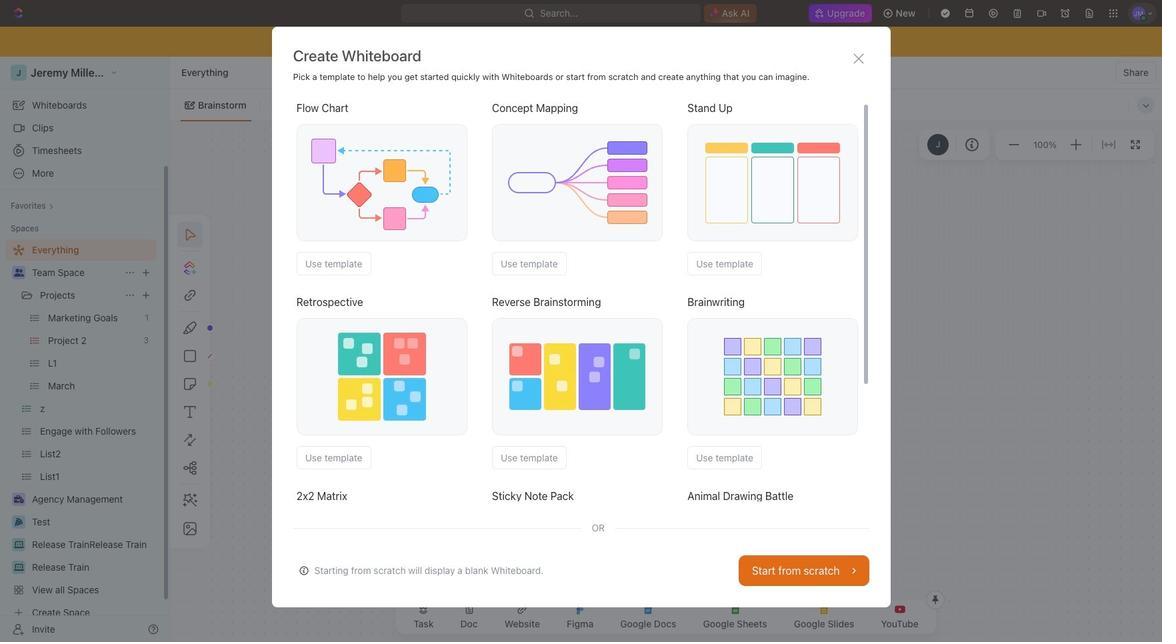 Task type: describe. For each thing, give the bounding box(es) containing it.
user group image
[[14, 269, 24, 277]]

tree inside "sidebar" navigation
[[5, 239, 157, 623]]



Task type: locate. For each thing, give the bounding box(es) containing it.
dialog
[[272, 27, 890, 642]]

tree
[[5, 239, 157, 623]]

sidebar navigation
[[0, 57, 170, 642]]



Task type: vqa. For each thing, say whether or not it's contained in the screenshot.
Off Track
no



